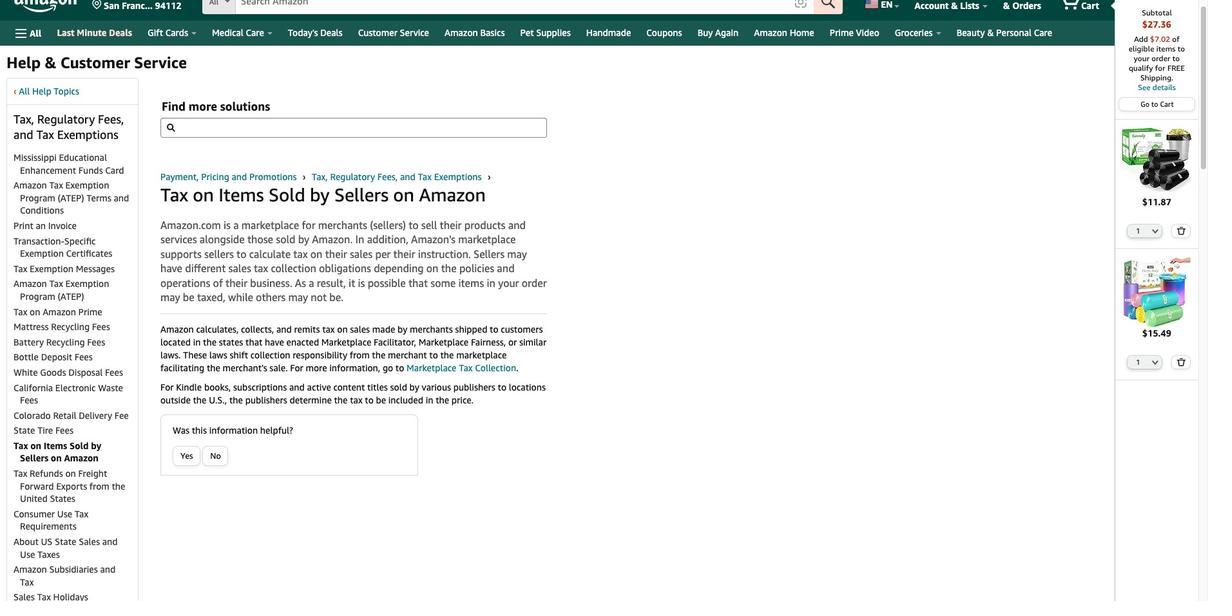 Task type: describe. For each thing, give the bounding box(es) containing it.
fee
[[115, 410, 129, 421]]

beauty & personal care
[[957, 27, 1052, 38]]

deposit
[[41, 352, 72, 363]]

1 horizontal spatial a
[[309, 277, 314, 290]]

amazon down 'enhancement'
[[14, 180, 47, 191]]

order inside the amazon.com is a marketplace for merchants (sellers) to sell their products and services          alongside those sold by amazon. in addition, amazon's marketplace supports sellers          to calculate tax on their sales per their instruction. sellers may have different          sales tax collection obligations depending on the policies and operations of their          business. as a result, it is possible that some items in your order may be taxed,          while others may not be.
[[522, 277, 547, 290]]

amazon up sell
[[419, 184, 486, 206]]

by inside the amazon.com is a marketplace for merchants (sellers) to sell their products and services          alongside those sold by amazon. in addition, amazon's marketplace supports sellers          to calculate tax on their sales per their instruction. sellers may have different          sales tax collection obligations depending on the policies and operations of their          business. as a result, it is possible that some items in your order may be taxed,          while others may not be.
[[298, 234, 309, 246]]

be.
[[330, 291, 344, 304]]

exports
[[56, 481, 87, 492]]

handmade
[[586, 27, 631, 38]]

tax up sell
[[418, 171, 432, 182]]

their up depending
[[393, 248, 415, 261]]

amazon down taxes
[[14, 565, 47, 576]]

terms
[[87, 193, 111, 204]]

tax down tax exemption messages link
[[49, 279, 63, 290]]

was this information helpful?
[[173, 426, 293, 437]]

1 horizontal spatial may
[[288, 291, 308, 304]]

delivery
[[79, 410, 112, 421]]

1 › from the left
[[303, 171, 306, 182]]

gift
[[148, 27, 163, 38]]

certificates
[[66, 248, 112, 259]]

exemption up amazon tax exemption program (atep) link at the left of page
[[30, 263, 73, 274]]

tax up as
[[293, 248, 308, 261]]

amazon up "mattress recycling fees" link on the bottom of the page
[[43, 306, 76, 317]]

.
[[516, 363, 519, 374]]

0 vertical spatial help
[[6, 53, 41, 72]]

your inside the amazon.com is a marketplace for merchants (sellers) to sell their products and services          alongside those sold by amazon. in addition, amazon's marketplace supports sellers          to calculate tax on their sales per their instruction. sellers may have different          sales tax collection obligations depending on the policies and operations of their          business. as a result, it is possible that some items in your order may be taxed,          while others may not be.
[[498, 277, 519, 290]]

facilitating
[[160, 363, 204, 374]]

0 vertical spatial is
[[224, 219, 231, 232]]

items inside the amazon.com is a marketplace for merchants (sellers) to sell their products and services          alongside those sold by amazon. in addition, amazon's marketplace supports sellers          to calculate tax on their sales per their instruction. sellers may have different          sales tax collection obligations depending on the policies and operations of their          business. as a result, it is possible that some items in your order may be taxed,          while others may not be.
[[458, 277, 484, 290]]

by inside for kindle books, subscriptions and active content titles sold by various publishers             to locations outside the u.s., the publishers determine the tax to be included in             the price.
[[410, 382, 419, 393]]

& inside 'link'
[[1003, 0, 1010, 11]]

coupons
[[647, 27, 682, 38]]

video
[[856, 27, 880, 38]]

subsidiaries
[[49, 565, 98, 576]]

on down tax, regulatory fees, and tax exemptions link
[[393, 184, 414, 206]]

tax on items sold by sellers on amazon article
[[160, 184, 547, 408]]

go
[[1141, 100, 1150, 108]]

this
[[192, 426, 207, 437]]

care inside the beauty & personal care link
[[1034, 27, 1052, 38]]

more inside amazon calculates, collects, and remits tax on sales made by merchants shipped to             customers located in the states that have enacted marketplace facilitator, marketplace             fairness, or similar laws. these laws shift collection responsibility from the merchant             to the marketplace facilitating the merchant's sale. for more information, go to
[[306, 363, 327, 374]]

on up exports
[[65, 469, 76, 480]]

order inside of eligible items to your order to qualify for free shipping.
[[1152, 53, 1171, 63]]

colorado retail delivery fee link
[[14, 410, 129, 421]]

bottle deposit fees link
[[14, 352, 93, 363]]

waste
[[98, 382, 123, 393]]

marketplace up information, at the left
[[321, 337, 371, 348]]

in
[[355, 234, 364, 246]]

collects,
[[241, 324, 274, 335]]

it
[[349, 277, 355, 290]]

all inside button
[[30, 27, 42, 38]]

Yes submit
[[173, 447, 200, 466]]

fees, inside tax, regulatory fees, and tax exemptions
[[98, 112, 124, 126]]

solutions
[[220, 99, 270, 113]]

battery recycling fees link
[[14, 337, 105, 348]]

sellers
[[204, 248, 234, 261]]

the down content
[[334, 395, 348, 406]]

in inside the amazon.com is a marketplace for merchants (sellers) to sell their products and services          alongside those sold by amazon. in addition, amazon's marketplace supports sellers          to calculate tax on their sales per their instruction. sellers may have different          sales tax collection obligations depending on the policies and operations of their          business. as a result, it is possible that some items in your order may be taxed,          while others may not be.
[[487, 277, 496, 290]]

lists
[[960, 0, 980, 11]]

amazon.com is a marketplace for merchants (sellers) to sell their products and services          alongside those sold by amazon. in addition, amazon's marketplace supports sellers          to calculate tax on their sales per their instruction. sellers may have different          sales tax collection obligations depending on the policies and operations of their          business. as a result, it is possible that some items in your order may be taxed,          while others may not be.
[[160, 219, 547, 304]]

amazon subsidiaries and tax link
[[14, 565, 116, 588]]

information,
[[329, 363, 380, 374]]

and right policies at left top
[[497, 262, 515, 275]]

tax down calculate
[[254, 262, 268, 275]]

tax, regulatory fees, and tax exemptions
[[14, 112, 124, 142]]

find more solutions
[[162, 99, 270, 113]]

1 horizontal spatial cart
[[1160, 100, 1174, 108]]

those
[[247, 234, 273, 246]]

account & lists
[[915, 0, 980, 11]]

on up 'mattress' in the bottom of the page
[[30, 306, 40, 317]]

0 horizontal spatial use
[[20, 549, 35, 560]]

us
[[41, 537, 52, 548]]

or
[[508, 337, 517, 348]]

amazon left the home
[[754, 27, 788, 38]]

94112‌
[[155, 0, 181, 11]]

pet supplies link
[[513, 24, 579, 42]]

0 vertical spatial sellers
[[334, 184, 389, 206]]

the down laws
[[207, 363, 220, 374]]

customer inside 'navigation' navigation
[[358, 27, 398, 38]]

business.
[[250, 277, 292, 290]]

an
[[36, 220, 46, 231]]

1 vertical spatial customer
[[60, 53, 130, 72]]

2 › from the left
[[488, 171, 491, 182]]

1 for $11.87
[[1136, 227, 1141, 235]]

and right subsidiaries
[[100, 565, 116, 576]]

different
[[185, 262, 226, 275]]

no
[[210, 451, 221, 462]]

tax down states on the bottom of the page
[[75, 509, 88, 520]]

titles
[[367, 382, 388, 393]]

0 horizontal spatial a
[[233, 219, 239, 232]]

cart link
[[1051, 0, 1105, 17]]

and right products
[[508, 219, 526, 232]]

0 vertical spatial use
[[57, 509, 72, 520]]

today's deals link
[[280, 24, 350, 42]]

Find more solutions search field
[[160, 118, 547, 138]]

for kindle books, subscriptions and active content titles sold by various publishers             to locations outside the u.s., the publishers determine the tax to be included in             the price.
[[160, 382, 546, 406]]

today's deals
[[288, 27, 343, 38]]

medical care link
[[204, 24, 280, 42]]

while
[[228, 291, 253, 304]]

1 vertical spatial exemptions
[[434, 171, 482, 182]]

tax inside tax, regulatory fees, and tax exemptions
[[36, 128, 54, 142]]

regulatory inside tax, regulatory fees, and tax exemptions
[[37, 112, 95, 126]]

content
[[334, 382, 365, 393]]

california electronic waste fees link
[[14, 382, 123, 406]]

search image
[[167, 123, 175, 132]]

laws
[[209, 350, 227, 361]]

for inside amazon calculates, collects, and remits tax on sales made by merchants shipped to             customers located in the states that have enacted marketplace facilitator, marketplace             fairness, or similar laws. these laws shift collection responsibility from the merchant             to the marketplace facilitating the merchant's sale. for more information, go to
[[290, 363, 303, 374]]

delete image for $15.49
[[1177, 359, 1186, 367]]

and right sales
[[102, 537, 118, 548]]

groceries link
[[887, 24, 949, 42]]

sales inside amazon calculates, collects, and remits tax on sales made by merchants shipped to             customers located in the states that have enacted marketplace facilitator, marketplace             fairness, or similar laws. these laws shift collection responsibility from the merchant             to the marketplace facilitating the merchant's sale. for more information, go to
[[350, 324, 370, 335]]

2 horizontal spatial may
[[507, 248, 527, 261]]

sellers inside mississippi educational enhancement funds card amazon tax exemption program (atep) terms and conditions print an invoice transaction-specific exemption certificates tax exemption messages amazon tax exemption program (atep) tax on amazon prime mattress recycling fees battery recycling fees bottle deposit fees white goods disposal fees california electronic waste fees colorado retail delivery fee state tire fees tax on items sold by sellers on amazon tax refunds on freight forward exports from the united states consumer use tax requirements about us state sales and use taxes amazon subsidiaries and tax
[[20, 453, 48, 464]]

and inside for kindle books, subscriptions and active content titles sold by various publishers             to locations outside the u.s., the publishers determine the tax to be included in             the price.
[[289, 382, 305, 393]]

amazon image
[[14, 0, 77, 13]]

active
[[307, 382, 331, 393]]

marketplace up various
[[407, 363, 457, 374]]

$11.87
[[1143, 196, 1172, 207]]

1 vertical spatial marketplace
[[458, 234, 516, 246]]

on up the refunds in the bottom of the page
[[51, 453, 62, 464]]

enhancement
[[20, 165, 76, 176]]

have inside the amazon.com is a marketplace for merchants (sellers) to sell their products and services          alongside those sold by amazon. in addition, amazon's marketplace supports sellers          to calculate tax on their sales per their instruction. sellers may have different          sales tax collection obligations depending on the policies and operations of their          business. as a result, it is possible that some items in your order may be taxed,          while others may not be.
[[160, 262, 182, 275]]

exemption down funds
[[65, 180, 109, 191]]

qualify
[[1129, 63, 1153, 73]]

for inside for kindle books, subscriptions and active content titles sold by various publishers             to locations outside the u.s., the publishers determine the tax to be included in             the price.
[[160, 382, 174, 393]]

print
[[14, 220, 33, 231]]

have inside amazon calculates, collects, and remits tax on sales made by merchants shipped to             customers located in the states that have enacted marketplace facilitator, marketplace             fairness, or similar laws. these laws shift collection responsibility from the merchant             to the marketplace facilitating the merchant's sale. for more information, go to
[[265, 337, 284, 348]]

tax down about
[[20, 577, 34, 588]]

electronic
[[55, 382, 96, 393]]

see details
[[1138, 82, 1176, 92]]

pricing
[[201, 171, 229, 182]]

states
[[219, 337, 243, 348]]

orders
[[1013, 0, 1041, 11]]

1 horizontal spatial is
[[358, 277, 365, 290]]

exemptions inside tax, regulatory fees, and tax exemptions
[[57, 128, 118, 142]]

your inside of eligible items to your order to qualify for free shipping.
[[1134, 53, 1150, 63]]

depending
[[374, 262, 424, 275]]

their down amazon.
[[325, 248, 347, 261]]

& for account & lists
[[951, 0, 958, 11]]

0 horizontal spatial more
[[189, 99, 217, 113]]

their right sell
[[440, 219, 462, 232]]

san franc... 94112‌
[[104, 0, 181, 11]]

by inside mississippi educational enhancement funds card amazon tax exemption program (atep) terms and conditions print an invoice transaction-specific exemption certificates tax exemption messages amazon tax exemption program (atep) tax on amazon prime mattress recycling fees battery recycling fees bottle deposit fees white goods disposal fees california electronic waste fees colorado retail delivery fee state tire fees tax on items sold by sellers on amazon tax refunds on freight forward exports from the united states consumer use tax requirements about us state sales and use taxes amazon subsidiaries and tax
[[91, 441, 101, 452]]

1 vertical spatial sales
[[228, 262, 251, 275]]

for inside of eligible items to your order to qualify for free shipping.
[[1155, 63, 1166, 73]]

result,
[[317, 277, 346, 290]]

details
[[1153, 82, 1176, 92]]

on down amazon.
[[311, 248, 323, 261]]

beauty
[[957, 27, 985, 38]]

customer service
[[358, 27, 429, 38]]

1 vertical spatial all
[[19, 86, 30, 97]]

1 for $15.49
[[1136, 359, 1141, 367]]

prime video link
[[822, 24, 887, 42]]

marketplace down shipped
[[419, 337, 469, 348]]

1 horizontal spatial tax,
[[312, 171, 328, 182]]

that inside the amazon.com is a marketplace for merchants (sellers) to sell their products and services          alongside those sold by amazon. in addition, amazon's marketplace supports sellers          to calculate tax on their sales per their instruction. sellers may have different          sales tax collection obligations depending on the policies and operations of their          business. as a result, it is possible that some items in your order may be taxed,          while others may not be.
[[409, 277, 428, 290]]

on up some
[[427, 262, 439, 275]]

1 vertical spatial regulatory
[[330, 171, 375, 182]]

the inside mississippi educational enhancement funds card amazon tax exemption program (atep) terms and conditions print an invoice transaction-specific exemption certificates tax exemption messages amazon tax exemption program (atep) tax on amazon prime mattress recycling fees battery recycling fees bottle deposit fees white goods disposal fees california electronic waste fees colorado retail delivery fee state tire fees tax on items sold by sellers on amazon tax refunds on freight forward exports from the united states consumer use tax requirements about us state sales and use taxes amazon subsidiaries and tax
[[112, 481, 125, 492]]

similar
[[519, 337, 547, 348]]

1 vertical spatial fees,
[[378, 171, 398, 182]]

white goods disposal fees link
[[14, 367, 123, 378]]

merchants inside the amazon.com is a marketplace for merchants (sellers) to sell their products and services          alongside those sold by amazon. in addition, amazon's marketplace supports sellers          to calculate tax on their sales per their instruction. sellers may have different          sales tax collection obligations depending on the policies and operations of their          business. as a result, it is possible that some items in your order may be taxed,          while others may not be.
[[318, 219, 367, 232]]

subtotal $27.36
[[1142, 8, 1172, 30]]

handmade link
[[579, 24, 639, 42]]

the up go
[[372, 350, 386, 361]]

the down calculates,
[[203, 337, 217, 348]]

merchants inside amazon calculates, collects, and remits tax on sales made by merchants shipped to             customers located in the states that have enacted marketplace facilitator, marketplace             fairness, or similar laws. these laws shift collection responsibility from the merchant             to the marketplace facilitating the merchant's sale. for more information, go to
[[410, 324, 453, 335]]

none search field inside 'navigation' navigation
[[202, 0, 843, 15]]

tax down payment,
[[160, 184, 188, 206]]

information
[[209, 426, 258, 437]]

amazon inside amazon calculates, collects, and remits tax on sales made by merchants shipped to             customers located in the states that have enacted marketplace facilitator, marketplace             fairness, or similar laws. these laws shift collection responsibility from the merchant             to the marketplace facilitating the merchant's sale. for more information, go to
[[160, 324, 194, 335]]

tax left "collection"
[[459, 363, 473, 374]]

sales
[[79, 537, 100, 548]]

0 horizontal spatial state
[[14, 426, 35, 436]]

tax down 'enhancement'
[[49, 180, 63, 191]]

tax up forward
[[14, 469, 27, 480]]

gift cards
[[148, 27, 188, 38]]

from inside amazon calculates, collects, and remits tax on sales made by merchants shipped to             customers located in the states that have enacted marketplace facilitator, marketplace             fairness, or similar laws. these laws shift collection responsibility from the merchant             to the marketplace facilitating the merchant's sale. for more information, go to
[[350, 350, 370, 361]]

tax inside amazon calculates, collects, and remits tax on sales made by merchants shipped to             customers located in the states that have enacted marketplace facilitator, marketplace             fairness, or similar laws. these laws shift collection responsibility from the merchant             to the marketplace facilitating the merchant's sale. for more information, go to
[[322, 324, 335, 335]]

marketplace inside amazon calculates, collects, and remits tax on sales made by merchants shipped to             customers located in the states that have enacted marketplace facilitator, marketplace             fairness, or similar laws. these laws shift collection responsibility from the merchant             to the marketplace facilitating the merchant's sale. for more information, go to
[[456, 350, 507, 361]]

tax down transaction-
[[14, 263, 27, 274]]

0 horizontal spatial publishers
[[245, 395, 287, 406]]

shipped
[[455, 324, 488, 335]]

the right u.s.,
[[229, 395, 243, 406]]

funds
[[78, 165, 103, 176]]

in inside amazon calculates, collects, and remits tax on sales made by merchants shipped to             customers located in the states that have enacted marketplace facilitator, marketplace             fairness, or similar laws. these laws shift collection responsibility from the merchant             to the marketplace facilitating the merchant's sale. for more information, go to
[[193, 337, 201, 348]]

tax on amazon prime link
[[14, 306, 102, 317]]

dropdown image
[[1153, 229, 1159, 234]]

service inside help & customer service link
[[134, 53, 187, 72]]

subtotal
[[1142, 8, 1172, 17]]

prime inside mississippi educational enhancement funds card amazon tax exemption program (atep) terms and conditions print an invoice transaction-specific exemption certificates tax exemption messages amazon tax exemption program (atep) tax on amazon prime mattress recycling fees battery recycling fees bottle deposit fees white goods disposal fees california electronic waste fees colorado retail delivery fee state tire fees tax on items sold by sellers on amazon tax refunds on freight forward exports from the united states consumer use tax requirements about us state sales and use taxes amazon subsidiaries and tax
[[78, 306, 102, 317]]



Task type: vqa. For each thing, say whether or not it's contained in the screenshot.
middle in
yes



Task type: locate. For each thing, give the bounding box(es) containing it.
0 vertical spatial publishers
[[454, 382, 496, 393]]

collection inside the amazon.com is a marketplace for merchants (sellers) to sell their products and services          alongside those sold by amazon. in addition, amazon's marketplace supports sellers          to calculate tax on their sales per their instruction. sellers may have different          sales tax collection obligations depending on the policies and operations of their          business. as a result, it is possible that some items in your order may be taxed,          while others may not be.
[[271, 262, 316, 275]]

of inside of eligible items to your order to qualify for free shipping.
[[1173, 34, 1180, 44]]

0 vertical spatial fees,
[[98, 112, 124, 126]]

0 vertical spatial sales
[[350, 248, 373, 261]]

in down various
[[426, 395, 433, 406]]

and up enacted
[[276, 324, 292, 335]]

(atep) left terms
[[58, 193, 84, 204]]

1 vertical spatial have
[[265, 337, 284, 348]]

0 horizontal spatial service
[[134, 53, 187, 72]]

tax, up tax on items sold by sellers on amazon
[[312, 171, 328, 182]]

groceries
[[895, 27, 933, 38]]

sellers down payment, pricing and promotions › tax, regulatory fees, and tax exemptions ›
[[334, 184, 389, 206]]

delete image right dropdown image
[[1177, 227, 1186, 235]]

sale.
[[270, 363, 288, 374]]

that inside amazon calculates, collects, and remits tax on sales made by merchants shipped to             customers located in the states that have enacted marketplace facilitator, marketplace             fairness, or similar laws. these laws shift collection responsibility from the merchant             to the marketplace facilitating the merchant's sale. for more information, go to
[[246, 337, 263, 348]]

merchants up merchant
[[410, 324, 453, 335]]

policies
[[459, 262, 494, 275]]

marketplace up those
[[242, 219, 299, 232]]

2 care from the left
[[1034, 27, 1052, 38]]

sold up included
[[390, 382, 407, 393]]

1 horizontal spatial more
[[306, 363, 327, 374]]

service inside 'customer service' link
[[400, 27, 429, 38]]

prime left video
[[830, 27, 854, 38]]

your up customers
[[498, 277, 519, 290]]

collection inside amazon calculates, collects, and remits tax on sales made by merchants shipped to             customers located in the states that have enacted marketplace facilitator, marketplace             fairness, or similar laws. these laws shift collection responsibility from the merchant             to the marketplace facilitating the merchant's sale. for more information, go to
[[251, 350, 290, 361]]

collection up as
[[271, 262, 316, 275]]

have down collects,
[[265, 337, 284, 348]]

go to cart link
[[1120, 98, 1195, 111]]

0 horizontal spatial sellers
[[20, 453, 48, 464]]

for up amazon.
[[302, 219, 316, 232]]

subscriptions
[[233, 382, 287, 393]]

amazon tax exemption program (atep) link
[[14, 279, 109, 302]]

0 horizontal spatial from
[[89, 481, 109, 492]]

0 vertical spatial recycling
[[51, 322, 90, 333]]

0 vertical spatial of
[[1173, 34, 1180, 44]]

all right ‹
[[19, 86, 30, 97]]

state right us
[[55, 537, 76, 548]]

order down '$7.02'
[[1152, 53, 1171, 63]]

california
[[14, 382, 53, 393]]

mattress recycling fees link
[[14, 322, 110, 333]]

1 vertical spatial more
[[306, 363, 327, 374]]

on down state tire fees link
[[30, 441, 41, 452]]

fees, up the educational
[[98, 112, 124, 126]]

messages
[[76, 263, 115, 274]]

1 horizontal spatial publishers
[[454, 382, 496, 393]]

amazon left basics
[[445, 27, 478, 38]]

all down amazon image at the left top of the page
[[30, 27, 42, 38]]

1 vertical spatial be
[[376, 395, 386, 406]]

marketplace down the fairness,
[[456, 350, 507, 361]]

1 vertical spatial help
[[32, 86, 51, 97]]

0 vertical spatial for
[[290, 363, 303, 374]]

0 vertical spatial a
[[233, 219, 239, 232]]

on down pricing
[[193, 184, 214, 206]]

1 vertical spatial that
[[246, 337, 263, 348]]

0 vertical spatial exemptions
[[57, 128, 118, 142]]

0 vertical spatial that
[[409, 277, 428, 290]]

may
[[507, 248, 527, 261], [160, 291, 180, 304], [288, 291, 308, 304]]

prime
[[830, 27, 854, 38], [78, 306, 102, 317]]

1 program from the top
[[20, 193, 55, 204]]

today's
[[288, 27, 318, 38]]

1 vertical spatial in
[[193, 337, 201, 348]]

0 horizontal spatial sold
[[70, 441, 89, 452]]

None submit
[[814, 0, 843, 14], [1172, 225, 1190, 238], [1172, 357, 1190, 369], [814, 0, 843, 14], [1172, 225, 1190, 238], [1172, 357, 1190, 369]]

the down instruction.
[[441, 262, 457, 275]]

amazon down tax exemption messages link
[[14, 279, 47, 290]]

their up 'while'
[[226, 277, 248, 290]]

by left amazon.
[[298, 234, 309, 246]]

0 vertical spatial items
[[1157, 44, 1176, 53]]

1 horizontal spatial order
[[1152, 53, 1171, 63]]

help
[[6, 53, 41, 72], [32, 86, 51, 97]]

services
[[160, 234, 197, 246]]

tax down content
[[350, 395, 363, 406]]

exemptions up products
[[434, 171, 482, 182]]

hommaly 1.2 gallon 240 pcs small black trash bags, strong garbage bags, bathroom trash can bin liners unscented, mini plastic bags for office, waste basket liner, fit 3,4.5,6 liters, 0.5,0.8,1,1.2 gal image
[[1122, 125, 1192, 196]]

0 horizontal spatial deals
[[109, 27, 132, 38]]

requirements
[[20, 522, 77, 533]]

0 horizontal spatial care
[[246, 27, 264, 38]]

0 horizontal spatial items
[[458, 277, 484, 290]]

‹ all help topics
[[14, 86, 79, 97]]

add $7.02
[[1134, 34, 1173, 44]]

1 vertical spatial publishers
[[245, 395, 287, 406]]

care right the "medical"
[[246, 27, 264, 38]]

amazon inside 'link'
[[445, 27, 478, 38]]

2 deals from the left
[[320, 27, 343, 38]]

and right terms
[[114, 193, 129, 204]]

1 vertical spatial of
[[213, 277, 223, 290]]

merchant
[[388, 350, 427, 361]]

$15.49
[[1143, 328, 1172, 339]]

sellers
[[334, 184, 389, 206], [474, 248, 505, 261], [20, 453, 48, 464]]

care inside medical care link
[[246, 27, 264, 38]]

merchant's
[[223, 363, 267, 374]]

items up free
[[1157, 44, 1176, 53]]

sold inside for kindle books, subscriptions and active content titles sold by various publishers             to locations outside the u.s., the publishers determine the tax to be included in             the price.
[[390, 382, 407, 393]]

1 horizontal spatial sold
[[269, 184, 305, 206]]

is right it
[[358, 277, 365, 290]]

last minute deals link
[[49, 24, 140, 42]]

1 vertical spatial items
[[458, 277, 484, 290]]

remits
[[294, 324, 320, 335]]

1 horizontal spatial items
[[1157, 44, 1176, 53]]

these
[[183, 350, 207, 361]]

0 horizontal spatial ›
[[303, 171, 306, 182]]

and up the (sellers)
[[400, 171, 416, 182]]

marketplace down products
[[458, 234, 516, 246]]

None search field
[[202, 0, 843, 15]]

1 vertical spatial for
[[160, 382, 174, 393]]

0 horizontal spatial customer
[[60, 53, 130, 72]]

taxes
[[37, 549, 60, 560]]

0 vertical spatial prime
[[830, 27, 854, 38]]

marketplace
[[321, 337, 371, 348], [419, 337, 469, 348], [407, 363, 457, 374]]

1
[[1136, 227, 1141, 235], [1136, 359, 1141, 367]]

regulatory up tax on items sold by sellers on amazon
[[330, 171, 375, 182]]

1 horizontal spatial state
[[55, 537, 76, 548]]

items
[[219, 184, 264, 206], [44, 441, 67, 452]]

0 vertical spatial sold
[[276, 234, 295, 246]]

on inside amazon calculates, collects, and remits tax on sales made by merchants shipped to             customers located in the states that have enacted marketplace facilitator, marketplace             fairness, or similar laws. these laws shift collection responsibility from the merchant             to the marketplace facilitating the merchant's sale. for more information, go to
[[337, 324, 348, 335]]

marketplace
[[242, 219, 299, 232], [458, 234, 516, 246], [456, 350, 507, 361]]

various
[[422, 382, 451, 393]]

tire
[[37, 426, 53, 436]]

sellers inside the amazon.com is a marketplace for merchants (sellers) to sell their products and services          alongside those sold by amazon. in addition, amazon's marketplace supports sellers          to calculate tax on their sales per their instruction. sellers may have different          sales tax collection obligations depending on the policies and operations of their          business. as a result, it is possible that some items in your order may be taxed,          while others may not be.
[[474, 248, 505, 261]]

1.2 gallon/330pcs strong trash bags colorful clear garbage bags by teivio, bathroom trash can bin liners, small plastic bags for home office kitchen, multicolor image
[[1122, 257, 1192, 328]]

0 horizontal spatial have
[[160, 262, 182, 275]]

by up facilitator, at the bottom left of page
[[398, 324, 408, 335]]

tax
[[293, 248, 308, 261], [254, 262, 268, 275], [322, 324, 335, 335], [350, 395, 363, 406]]

enacted
[[286, 337, 319, 348]]

exemption down transaction-
[[20, 248, 64, 259]]

add
[[1134, 34, 1148, 44]]

franc...
[[122, 0, 153, 11]]

topics
[[54, 86, 79, 97]]

be inside for kindle books, subscriptions and active content titles sold by various publishers             to locations outside the u.s., the publishers determine the tax to be included in             the price.
[[376, 395, 386, 406]]

1 horizontal spatial have
[[265, 337, 284, 348]]

1 vertical spatial tax,
[[312, 171, 328, 182]]

yes
[[180, 451, 193, 462]]

use down states on the bottom of the page
[[57, 509, 72, 520]]

go to cart
[[1141, 100, 1174, 108]]

0 vertical spatial customer
[[358, 27, 398, 38]]

prime up "mattress recycling fees" link on the bottom of the page
[[78, 306, 102, 317]]

0 vertical spatial merchants
[[318, 219, 367, 232]]

1 (atep) from the top
[[58, 193, 84, 204]]

tax inside for kindle books, subscriptions and active content titles sold by various publishers             to locations outside the u.s., the publishers determine the tax to be included in             the price.
[[350, 395, 363, 406]]

pet supplies
[[520, 27, 571, 38]]

sales down the in
[[350, 248, 373, 261]]

amazon basics
[[445, 27, 505, 38]]

mattress
[[14, 322, 49, 333]]

and right pricing
[[232, 171, 247, 182]]

1 horizontal spatial sellers
[[334, 184, 389, 206]]

tax exemption messages link
[[14, 263, 115, 274]]

0 horizontal spatial regulatory
[[37, 112, 95, 126]]

a right as
[[309, 277, 314, 290]]

and inside tax, regulatory fees, and tax exemptions
[[14, 128, 33, 142]]

1 vertical spatial state
[[55, 537, 76, 548]]

delete image
[[1177, 227, 1186, 235], [1177, 359, 1186, 367]]

the inside the amazon.com is a marketplace for merchants (sellers) to sell their products and services          alongside those sold by amazon. in addition, amazon's marketplace supports sellers          to calculate tax on their sales per their instruction. sellers may have different          sales tax collection obligations depending on the policies and operations of their          business. as a result, it is possible that some items in your order may be taxed,          while others may not be.
[[441, 262, 457, 275]]

sell
[[421, 219, 437, 232]]

merchants up amazon.
[[318, 219, 367, 232]]

deals down 'san'
[[109, 27, 132, 38]]

0 vertical spatial collection
[[271, 262, 316, 275]]

1 vertical spatial a
[[309, 277, 314, 290]]

facilitator,
[[374, 337, 416, 348]]

the down kindle
[[193, 395, 207, 406]]

prime inside 'navigation' navigation
[[830, 27, 854, 38]]

0 horizontal spatial for
[[160, 382, 174, 393]]

products
[[464, 219, 506, 232]]

& right beauty
[[988, 27, 994, 38]]

sold
[[276, 234, 295, 246], [390, 382, 407, 393]]

collection up sale.
[[251, 350, 290, 361]]

2 delete image from the top
[[1177, 359, 1186, 367]]

in up these
[[193, 337, 201, 348]]

sold inside mississippi educational enhancement funds card amazon tax exemption program (atep) terms and conditions print an invoice transaction-specific exemption certificates tax exemption messages amazon tax exemption program (atep) tax on amazon prime mattress recycling fees battery recycling fees bottle deposit fees white goods disposal fees california electronic waste fees colorado retail delivery fee state tire fees tax on items sold by sellers on amazon tax refunds on freight forward exports from the united states consumer use tax requirements about us state sales and use taxes amazon subsidiaries and tax
[[70, 441, 89, 452]]

1 vertical spatial use
[[20, 549, 35, 560]]

not
[[311, 291, 327, 304]]

2 vertical spatial in
[[426, 395, 433, 406]]

0 horizontal spatial items
[[44, 441, 67, 452]]

1 vertical spatial service
[[134, 53, 187, 72]]

0 vertical spatial tax,
[[14, 112, 34, 126]]

regulatory
[[37, 112, 95, 126], [330, 171, 375, 182]]

program up tax on amazon prime link
[[20, 291, 55, 302]]

items inside of eligible items to your order to qualify for free shipping.
[[1157, 44, 1176, 53]]

the up marketplace tax collection link
[[440, 350, 454, 361]]

1 horizontal spatial use
[[57, 509, 72, 520]]

tax up mississippi
[[36, 128, 54, 142]]

be inside the amazon.com is a marketplace for merchants (sellers) to sell their products and services          alongside those sold by amazon. in addition, amazon's marketplace supports sellers          to calculate tax on their sales per their instruction. sellers may have different          sales tax collection obligations depending on the policies and operations of their          business. as a result, it is possible that some items in your order may be taxed,          while others may not be.
[[183, 291, 194, 304]]

and
[[14, 128, 33, 142], [232, 171, 247, 182], [400, 171, 416, 182], [114, 193, 129, 204], [508, 219, 526, 232], [497, 262, 515, 275], [276, 324, 292, 335], [289, 382, 305, 393], [102, 537, 118, 548], [100, 565, 116, 576]]

on down be.
[[337, 324, 348, 335]]

freight
[[78, 469, 107, 480]]

items inside mississippi educational enhancement funds card amazon tax exemption program (atep) terms and conditions print an invoice transaction-specific exemption certificates tax exemption messages amazon tax exemption program (atep) tax on amazon prime mattress recycling fees battery recycling fees bottle deposit fees white goods disposal fees california electronic waste fees colorado retail delivery fee state tire fees tax on items sold by sellers on amazon tax refunds on freight forward exports from the united states consumer use tax requirements about us state sales and use taxes amazon subsidiaries and tax
[[44, 441, 67, 452]]

outside
[[160, 395, 191, 406]]

eligible
[[1129, 44, 1155, 53]]

all
[[30, 27, 42, 38], [19, 86, 30, 97]]

1 1 from the top
[[1136, 227, 1141, 235]]

sold inside the amazon.com is a marketplace for merchants (sellers) to sell their products and services          alongside those sold by amazon. in addition, amazon's marketplace supports sellers          to calculate tax on their sales per their instruction. sellers may have different          sales tax collection obligations depending on the policies and operations of their          business. as a result, it is possible that some items in your order may be taxed,          while others may not be.
[[276, 234, 295, 246]]

0 vertical spatial all
[[30, 27, 42, 38]]

1 horizontal spatial in
[[426, 395, 433, 406]]

1 delete image from the top
[[1177, 227, 1186, 235]]

marketplace tax collection .
[[407, 363, 519, 374]]

a up alongside
[[233, 219, 239, 232]]

more right find
[[189, 99, 217, 113]]

2 vertical spatial sales
[[350, 324, 370, 335]]

buy again
[[698, 27, 739, 38]]

2 vertical spatial marketplace
[[456, 350, 507, 361]]

1 horizontal spatial be
[[376, 395, 386, 406]]

$7.02
[[1150, 34, 1170, 44]]

& for help & customer service
[[45, 53, 56, 72]]

from inside mississippi educational enhancement funds card amazon tax exemption program (atep) terms and conditions print an invoice transaction-specific exemption certificates tax exemption messages amazon tax exemption program (atep) tax on amazon prime mattress recycling fees battery recycling fees bottle deposit fees white goods disposal fees california electronic waste fees colorado retail delivery fee state tire fees tax on items sold by sellers on amazon tax refunds on freight forward exports from the united states consumer use tax requirements about us state sales and use taxes amazon subsidiaries and tax
[[89, 481, 109, 492]]

Search Amazon text field
[[236, 0, 788, 14]]

from up information, at the left
[[350, 350, 370, 361]]

1 vertical spatial is
[[358, 277, 365, 290]]

2 program from the top
[[20, 291, 55, 302]]

2 (atep) from the top
[[58, 291, 84, 302]]

1 vertical spatial program
[[20, 291, 55, 302]]

invoice
[[48, 220, 77, 231]]

transaction-
[[14, 236, 64, 247]]

addition,
[[367, 234, 409, 246]]

1 deals from the left
[[109, 27, 132, 38]]

0 vertical spatial cart
[[1081, 0, 1099, 11]]

0 vertical spatial service
[[400, 27, 429, 38]]

tax, inside tax, regulatory fees, and tax exemptions
[[14, 112, 34, 126]]

by down payment, pricing and promotions › tax, regulatory fees, and tax exemptions ›
[[310, 184, 330, 206]]

more down responsibility
[[306, 363, 327, 374]]

1 vertical spatial recycling
[[46, 337, 85, 348]]

sold up calculate
[[276, 234, 295, 246]]

delete image for $11.87
[[1177, 227, 1186, 235]]

1 vertical spatial for
[[302, 219, 316, 232]]

tax down state tire fees link
[[14, 441, 28, 452]]

0 vertical spatial delete image
[[1177, 227, 1186, 235]]

tax up 'mattress' in the bottom of the page
[[14, 306, 27, 317]]

for up outside
[[160, 382, 174, 393]]

0 horizontal spatial cart
[[1081, 0, 1099, 11]]

& for beauty & personal care
[[988, 27, 994, 38]]

that down depending
[[409, 277, 428, 290]]

2 horizontal spatial sellers
[[474, 248, 505, 261]]

locations
[[509, 382, 546, 393]]

was
[[173, 426, 190, 437]]

0 vertical spatial sold
[[269, 184, 305, 206]]

0 vertical spatial have
[[160, 262, 182, 275]]

cards
[[165, 27, 188, 38]]

for inside the amazon.com is a marketplace for merchants (sellers) to sell their products and services          alongside those sold by amazon. in addition, amazon's marketplace supports sellers          to calculate tax on their sales per their instruction. sellers may have different          sales tax collection obligations depending on the policies and operations of their          business. as a result, it is possible that some items in your order may be taxed,          while others may not be.
[[302, 219, 316, 232]]

0 vertical spatial marketplace
[[242, 219, 299, 232]]

sold up freight
[[70, 441, 89, 452]]

& left orders at top right
[[1003, 0, 1010, 11]]

state tire fees link
[[14, 426, 73, 436]]

0 horizontal spatial is
[[224, 219, 231, 232]]

0 vertical spatial more
[[189, 99, 217, 113]]

1 vertical spatial sold
[[70, 441, 89, 452]]

on
[[193, 184, 214, 206], [393, 184, 414, 206], [311, 248, 323, 261], [427, 262, 439, 275], [30, 306, 40, 317], [337, 324, 348, 335], [30, 441, 41, 452], [51, 453, 62, 464], [65, 469, 76, 480]]

exemption down messages
[[65, 279, 109, 290]]

san
[[104, 0, 119, 11]]

print an invoice link
[[14, 220, 77, 231]]

0 horizontal spatial for
[[302, 219, 316, 232]]

2 vertical spatial sellers
[[20, 453, 48, 464]]

& orders link
[[998, 0, 1047, 17]]

have down 'supports'
[[160, 262, 182, 275]]

No submit
[[203, 447, 228, 466]]

regulatory down topics
[[37, 112, 95, 126]]

instruction.
[[418, 248, 471, 261]]

0 vertical spatial (atep)
[[58, 193, 84, 204]]

1 horizontal spatial service
[[400, 27, 429, 38]]

and up the determine
[[289, 382, 305, 393]]

1 vertical spatial from
[[89, 481, 109, 492]]

& orders
[[1003, 0, 1041, 11]]

promotions
[[249, 171, 297, 182]]

0 horizontal spatial exemptions
[[57, 128, 118, 142]]

items down policies at left top
[[458, 277, 484, 290]]

1 care from the left
[[246, 27, 264, 38]]

sold down promotions in the top of the page
[[269, 184, 305, 206]]

help left topics
[[32, 86, 51, 97]]

for right sale.
[[290, 363, 303, 374]]

care right personal
[[1034, 27, 1052, 38]]

supplies
[[536, 27, 571, 38]]

by inside amazon calculates, collects, and remits tax on sales made by merchants shipped to             customers located in the states that have enacted marketplace facilitator, marketplace             fairness, or similar laws. these laws shift collection responsibility from the merchant             to the marketplace facilitating the merchant's sale. for more information, go to
[[398, 324, 408, 335]]

1 vertical spatial delete image
[[1177, 359, 1186, 367]]

amazon up freight
[[64, 453, 99, 464]]

the down various
[[436, 395, 449, 406]]

your down add
[[1134, 53, 1150, 63]]

of inside the amazon.com is a marketplace for merchants (sellers) to sell their products and services          alongside those sold by amazon. in addition, amazon's marketplace supports sellers          to calculate tax on their sales per their instruction. sellers may have different          sales tax collection obligations depending on the policies and operations of their          business. as a result, it is possible that some items in your order may be taxed,          while others may not be.
[[213, 277, 223, 290]]

prime video
[[830, 27, 880, 38]]

sellers up the refunds in the bottom of the page
[[20, 453, 48, 464]]

2 1 from the top
[[1136, 359, 1141, 367]]

recycling
[[51, 322, 90, 333], [46, 337, 85, 348]]

1 horizontal spatial regulatory
[[330, 171, 375, 182]]

delete image right dropdown icon
[[1177, 359, 1186, 367]]

united
[[20, 494, 48, 505]]

home
[[790, 27, 814, 38]]

of right '$7.02'
[[1173, 34, 1180, 44]]

goods
[[40, 367, 66, 378]]

supports
[[160, 248, 202, 261]]

1 vertical spatial your
[[498, 277, 519, 290]]

of eligible items to your order to qualify for free shipping.
[[1129, 34, 1185, 82]]

state down colorado
[[14, 426, 35, 436]]

0 horizontal spatial may
[[160, 291, 180, 304]]

› up products
[[488, 171, 491, 182]]

1 left dropdown image
[[1136, 227, 1141, 235]]

and inside amazon calculates, collects, and remits tax on sales made by merchants shipped to             customers located in the states that have enacted marketplace facilitator, marketplace             fairness, or similar laws. these laws shift collection responsibility from the merchant             to the marketplace facilitating the merchant's sale. for more information, go to
[[276, 324, 292, 335]]

exemption
[[65, 180, 109, 191], [20, 248, 64, 259], [30, 263, 73, 274], [65, 279, 109, 290]]

1 vertical spatial sellers
[[474, 248, 505, 261]]

go
[[383, 363, 393, 374]]

items inside article
[[219, 184, 264, 206]]

customer right today's deals
[[358, 27, 398, 38]]

0 vertical spatial be
[[183, 291, 194, 304]]

& up 'all help topics' link
[[45, 53, 56, 72]]

1 horizontal spatial deals
[[320, 27, 343, 38]]

navigation navigation
[[0, 0, 1200, 602]]

sales
[[350, 248, 373, 261], [228, 262, 251, 275], [350, 324, 370, 335]]

dropdown image
[[1153, 360, 1159, 366]]

1 horizontal spatial your
[[1134, 53, 1150, 63]]

sold inside article
[[269, 184, 305, 206]]

in inside for kindle books, subscriptions and active content titles sold by various publishers             to locations outside the u.s., the publishers determine the tax to be included in             the price.
[[426, 395, 433, 406]]



